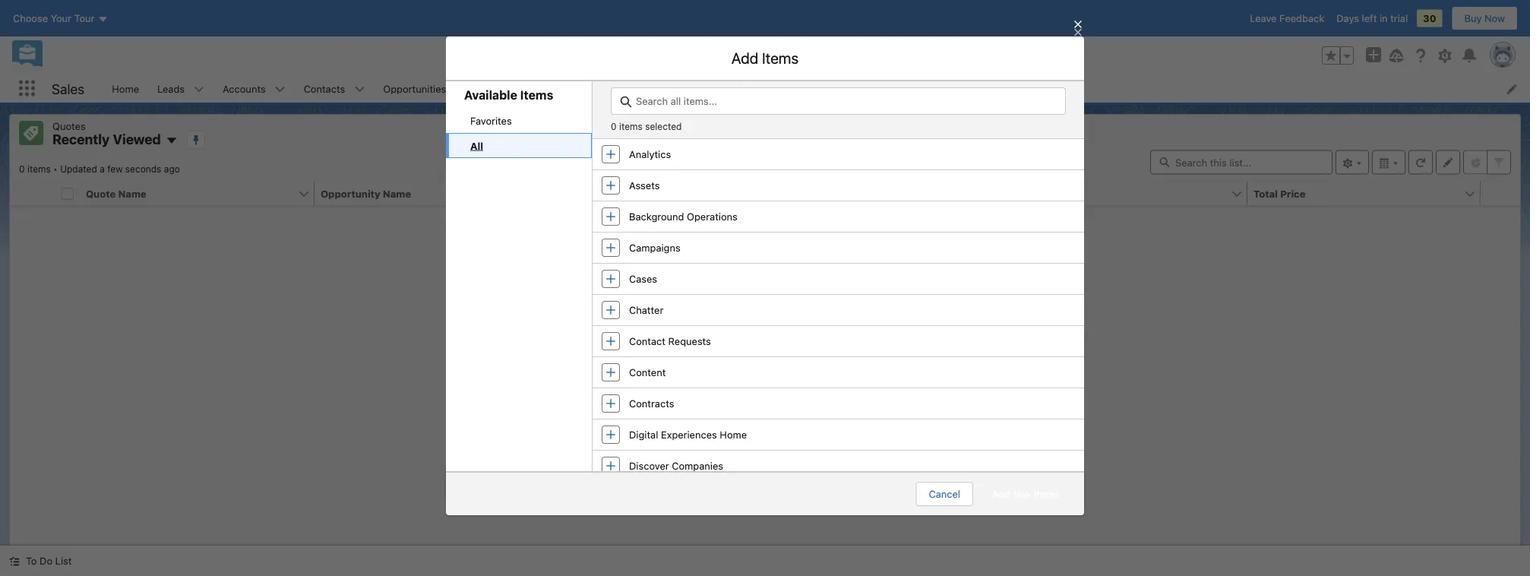 Task type: locate. For each thing, give the bounding box(es) containing it.
price
[[1281, 188, 1306, 199]]

reports
[[720, 83, 756, 94]]

name down seconds
[[118, 188, 147, 199]]

save button
[[1024, 474, 1072, 498]]

items right nav
[[1034, 488, 1060, 500]]

0 horizontal spatial navigation
[[455, 148, 518, 158]]

0 horizontal spatial items
[[27, 164, 51, 174]]

opportunities link
[[374, 74, 455, 103]]

bar
[[642, 98, 657, 110]]

you've
[[921, 98, 951, 110]]

analytics
[[629, 149, 671, 160]]

list
[[55, 555, 72, 567]]

leave feedback link
[[1250, 13, 1325, 24]]

items right app
[[762, 49, 799, 67]]

items left the "•"
[[27, 164, 51, 174]]

a
[[100, 164, 105, 174]]

quotes right 'quotes' image
[[52, 120, 86, 131]]

personalize
[[545, 98, 597, 110]]

Search Recently Viewed list view. search field
[[1151, 150, 1333, 174]]

cancel button for add items
[[916, 482, 974, 506]]

calendar list item
[[475, 74, 555, 103]]

30
[[1424, 13, 1437, 24]]

1 horizontal spatial navigation
[[760, 57, 831, 75]]

2 horizontal spatial items
[[894, 98, 919, 110]]

1 vertical spatial add
[[993, 488, 1011, 500]]

None search field
[[1151, 150, 1333, 174]]

0 horizontal spatial cancel
[[929, 488, 961, 500]]

expiration date element
[[781, 181, 1024, 206]]

more
[[759, 110, 782, 121]]

quotes right any at the bottom of the page
[[783, 350, 816, 361]]

1 horizontal spatial name
[[383, 188, 411, 199]]

0 items selected
[[611, 121, 682, 132]]

0 vertical spatial add
[[732, 49, 759, 67]]

items left the (10)
[[521, 148, 552, 158]]

now
[[1485, 13, 1506, 24]]

2 vertical spatial items
[[27, 164, 51, 174]]

subtotal element
[[1015, 181, 1257, 206]]

list box containing analytics
[[593, 139, 1085, 576]]

1 vertical spatial quotes
[[52, 120, 86, 131]]

to do list button
[[0, 546, 81, 576]]

home left the leads link
[[112, 83, 139, 94]]

group
[[1322, 46, 1354, 65]]

contacts link
[[295, 74, 354, 103]]

1 vertical spatial 0
[[19, 164, 25, 174]]

syncing button
[[548, 181, 765, 206]]

left
[[1362, 13, 1378, 24]]

contracts
[[629, 398, 675, 409]]

app
[[729, 57, 756, 75]]

home
[[112, 83, 139, 94], [720, 429, 747, 440]]

navigation down favorites in the left of the page
[[455, 148, 518, 158]]

1 horizontal spatial 0
[[611, 121, 617, 132]]

add for add  nav items
[[993, 488, 1011, 500]]

do
[[40, 555, 52, 567]]

operations
[[687, 211, 738, 222]]

item number element
[[10, 181, 55, 206]]

leads
[[157, 83, 185, 94]]

0 horizontal spatial 0
[[19, 164, 25, 174]]

navigation up and
[[760, 57, 831, 75]]

home link
[[103, 74, 148, 103]]

name
[[118, 188, 147, 199], [383, 188, 411, 199]]

text default image
[[9, 556, 20, 567]]

digital experiences home
[[629, 429, 747, 440]]

items
[[894, 98, 919, 110], [619, 121, 643, 132], [27, 164, 51, 174]]

reorder
[[718, 98, 754, 110]]

companies
[[672, 460, 724, 472]]

1 horizontal spatial sales
[[689, 57, 725, 75]]

digital
[[629, 429, 659, 440]]

calendar
[[484, 83, 526, 94]]

campaigns
[[629, 242, 681, 253]]

cancel
[[974, 480, 1005, 492], [929, 488, 961, 500]]

1 vertical spatial list
[[446, 108, 592, 158]]

you
[[673, 350, 690, 361]]

items inside button
[[1034, 488, 1060, 500]]

haven't
[[692, 350, 726, 361]]

items left you've
[[894, 98, 919, 110]]

syncing
[[554, 188, 594, 199]]

in
[[1380, 13, 1388, 24]]

items up the search all items... search field
[[834, 57, 871, 75]]

2 vertical spatial quotes
[[783, 350, 816, 361]]

add inside button
[[993, 488, 1011, 500]]

available items
[[464, 87, 554, 102]]

items down nav
[[619, 121, 643, 132]]

dashboards list item
[[618, 74, 711, 103]]

items
[[762, 49, 799, 67], [834, 57, 871, 75], [520, 87, 554, 102], [521, 148, 552, 158], [1034, 488, 1060, 500]]

items inside recently viewed|quotes|list view element
[[27, 164, 51, 174]]

cancel for edit sales app navigation items
[[974, 480, 1005, 492]]

any
[[764, 350, 780, 361]]

home right the 'experiences'
[[720, 429, 747, 440]]

add left nav
[[993, 488, 1011, 500]]

1 name from the left
[[118, 188, 147, 199]]

quotes image
[[19, 121, 43, 145]]

cell
[[55, 181, 80, 206]]

contact
[[629, 336, 666, 347]]

sales right edit
[[689, 57, 725, 75]]

0 vertical spatial navigation
[[760, 57, 831, 75]]

all
[[470, 140, 483, 151]]

1 vertical spatial items
[[619, 121, 643, 132]]

forecasts
[[564, 83, 609, 94]]

0 for 0 items selected
[[611, 121, 617, 132]]

navigation items (10)
[[455, 148, 576, 158]]

quotes link
[[785, 74, 836, 103]]

quotes
[[794, 83, 827, 94], [52, 120, 86, 131], [783, 350, 816, 361]]

add items
[[732, 49, 799, 67]]

cell inside recently viewed|quotes|list view element
[[55, 181, 80, 206]]

items for 0 items selected
[[619, 121, 643, 132]]

list view controls image
[[1336, 150, 1370, 174]]

Search all items... search field
[[611, 87, 1066, 115]]

add for add items
[[732, 49, 759, 67]]

cancel for add items
[[929, 488, 961, 500]]

recently viewed|quotes|list view element
[[9, 114, 1522, 546]]

assets
[[629, 180, 660, 191]]

1 horizontal spatial home
[[720, 429, 747, 440]]

learn more link
[[730, 110, 782, 121]]

dashboards
[[627, 83, 682, 94]]

0 vertical spatial quotes
[[794, 83, 827, 94]]

0 horizontal spatial add
[[732, 49, 759, 67]]

2 name from the left
[[383, 188, 411, 199]]

0 horizontal spatial name
[[118, 188, 147, 199]]

add up reports list item
[[732, 49, 759, 67]]

rename
[[808, 98, 842, 110]]

sales
[[689, 57, 725, 75], [52, 80, 85, 97]]

add
[[732, 49, 759, 67], [993, 488, 1011, 500]]

list
[[103, 74, 1531, 103], [446, 108, 592, 158]]

sales up recently
[[52, 80, 85, 97]]

nav
[[623, 98, 639, 110]]

0 up item number image
[[19, 164, 25, 174]]

total price
[[1254, 188, 1306, 199]]

opportunity name
[[321, 188, 411, 199]]

favorites link
[[446, 108, 592, 133]]

opportunities
[[383, 83, 446, 94]]

0 vertical spatial home
[[112, 83, 139, 94]]

requests
[[669, 336, 711, 347]]

cancel button
[[961, 474, 1018, 498], [916, 482, 974, 506]]

discover companies
[[629, 460, 724, 472]]

items up favorites link
[[520, 87, 554, 102]]

1 vertical spatial sales
[[52, 80, 85, 97]]

name right opportunity
[[383, 188, 411, 199]]

0 vertical spatial list
[[103, 74, 1531, 103]]

(10)
[[556, 148, 576, 158]]

0 inside recently viewed|quotes|list view element
[[19, 164, 25, 174]]

quotes list item
[[785, 74, 856, 103]]

quotes up rename
[[794, 83, 827, 94]]

0 horizontal spatial home
[[112, 83, 139, 94]]

trial
[[1391, 13, 1409, 24]]

1 horizontal spatial add
[[993, 488, 1011, 500]]

0
[[611, 121, 617, 132], [19, 164, 25, 174]]

1 horizontal spatial cancel
[[974, 480, 1005, 492]]

available
[[464, 87, 518, 102]]

0 vertical spatial 0
[[611, 121, 617, 132]]

quote
[[86, 188, 116, 199]]

to
[[26, 555, 37, 567]]

list box
[[593, 139, 1085, 576], [446, 177, 1085, 429]]

1 horizontal spatial items
[[619, 121, 643, 132]]

added.
[[954, 98, 986, 110]]

recently.
[[819, 350, 858, 361]]

0 down 'your'
[[611, 121, 617, 132]]

0 vertical spatial items
[[894, 98, 919, 110]]

0 horizontal spatial sales
[[52, 80, 85, 97]]



Task type: vqa. For each thing, say whether or not it's contained in the screenshot.
App
yes



Task type: describe. For each thing, give the bounding box(es) containing it.
leads list item
[[148, 74, 214, 103]]

add  nav items button
[[980, 482, 1072, 506]]

opportunity name element
[[315, 181, 548, 206]]

save
[[1037, 480, 1060, 492]]

leave
[[1250, 13, 1277, 24]]

0 items • updated a few seconds ago
[[19, 164, 180, 174]]

background
[[629, 211, 684, 222]]

days
[[1337, 13, 1360, 24]]

learn more
[[730, 110, 782, 121]]

0 for 0 items • updated a few seconds ago
[[19, 164, 25, 174]]

•
[[53, 164, 58, 174]]

forecasts link
[[555, 74, 618, 103]]

recently viewed status
[[19, 164, 60, 174]]

list containing home
[[103, 74, 1531, 103]]

experiences
[[661, 429, 717, 440]]

items for add items
[[762, 49, 799, 67]]

action image
[[1481, 181, 1521, 206]]

total price element
[[1248, 181, 1490, 206]]

your
[[600, 98, 620, 110]]

total
[[1254, 188, 1278, 199]]

and
[[788, 98, 805, 110]]

edit sales app navigation items
[[660, 57, 871, 75]]

name for quote name
[[118, 188, 147, 199]]

reports link
[[711, 74, 765, 103]]

calendar link
[[475, 74, 535, 103]]

none search field inside recently viewed|quotes|list view element
[[1151, 150, 1333, 174]]

item number image
[[10, 181, 55, 206]]

quote name element
[[80, 181, 324, 206]]

list containing favorites
[[446, 108, 592, 158]]

0 vertical spatial sales
[[689, 57, 725, 75]]

reports list item
[[711, 74, 785, 103]]

few
[[107, 164, 123, 174]]

chatter
[[629, 304, 664, 316]]

accounts list item
[[214, 74, 295, 103]]

nav
[[1014, 488, 1032, 500]]

select list display image
[[1373, 150, 1406, 174]]

contacts list item
[[295, 74, 374, 103]]

list box for items
[[593, 139, 1085, 576]]

background operations
[[629, 211, 738, 222]]

learn
[[730, 110, 756, 121]]

you haven't viewed any quotes recently.
[[673, 350, 858, 361]]

list box for sales
[[446, 177, 1085, 429]]

add  nav items
[[993, 488, 1060, 500]]

dashboards link
[[618, 74, 691, 103]]

quote name button
[[80, 181, 298, 206]]

seconds
[[125, 164, 161, 174]]

discover
[[629, 460, 669, 472]]

remove
[[857, 98, 891, 110]]

contacts
[[304, 83, 345, 94]]

items for navigation items (10)
[[521, 148, 552, 158]]

items for 0 items • updated a few seconds ago
[[27, 164, 51, 174]]

buy now button
[[1452, 6, 1519, 30]]

quotes inside list item
[[794, 83, 827, 94]]

recently viewed
[[52, 131, 161, 147]]

days left in trial
[[1337, 13, 1409, 24]]

name for opportunity name
[[383, 188, 411, 199]]

opportunities list item
[[374, 74, 475, 103]]

all link
[[446, 133, 592, 158]]

items for available items
[[520, 87, 554, 102]]

contact requests
[[629, 336, 711, 347]]

to do list
[[26, 555, 72, 567]]

total price button
[[1248, 181, 1465, 206]]

app.
[[695, 98, 715, 110]]

accounts
[[223, 83, 266, 94]]

accounts link
[[214, 74, 275, 103]]

syncing element
[[548, 181, 790, 206]]

action element
[[1481, 181, 1521, 206]]

or
[[845, 98, 854, 110]]

leads link
[[148, 74, 194, 103]]

1 vertical spatial navigation
[[455, 148, 518, 158]]

favorites
[[470, 115, 512, 126]]

opportunity
[[321, 188, 380, 199]]

quote name
[[86, 188, 147, 199]]

feedback
[[1280, 13, 1325, 24]]

cancel button for edit sales app navigation items
[[961, 474, 1018, 498]]

this
[[675, 98, 692, 110]]

opportunity name button
[[315, 181, 531, 206]]

ago
[[164, 164, 180, 174]]

viewed
[[113, 131, 161, 147]]

content
[[629, 367, 666, 378]]

1 vertical spatial home
[[720, 429, 747, 440]]

leave feedback
[[1250, 13, 1325, 24]]

buy now
[[1465, 13, 1506, 24]]

edit
[[660, 57, 686, 75]]

updated
[[60, 164, 97, 174]]

cases
[[629, 273, 658, 285]]

selected
[[645, 121, 682, 132]]

for
[[660, 98, 673, 110]]

buy
[[1465, 13, 1482, 24]]



